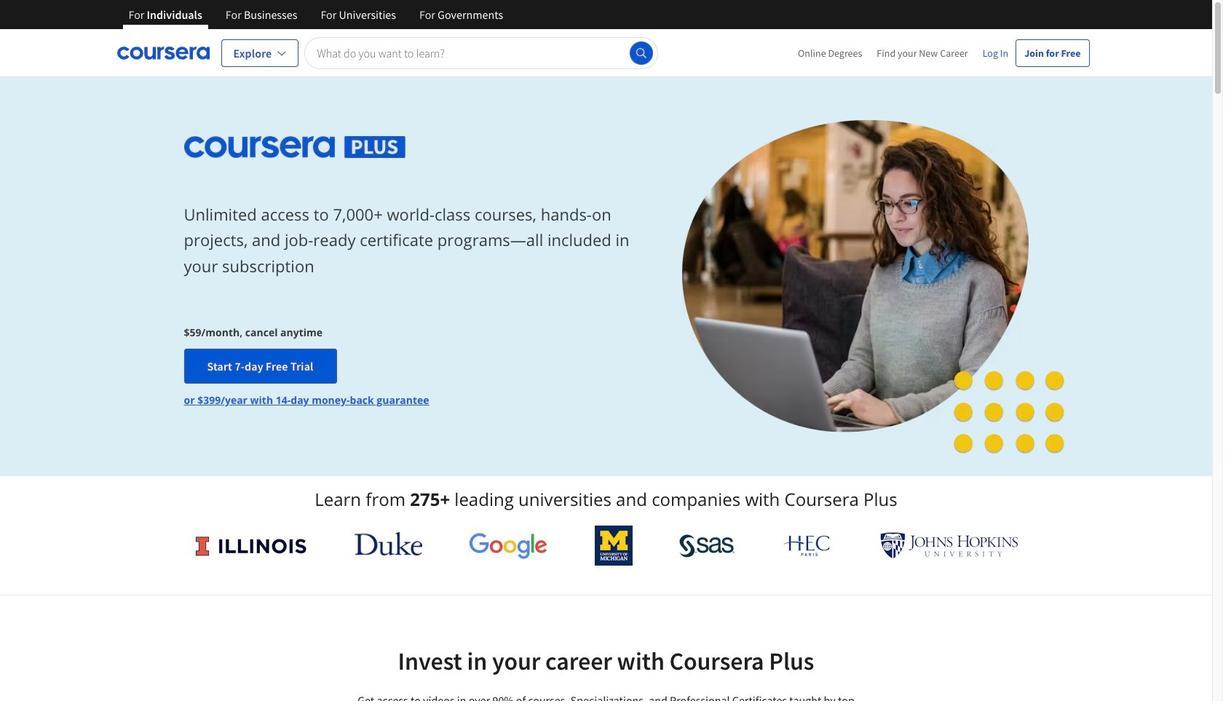 Task type: vqa. For each thing, say whether or not it's contained in the screenshot.
Google image
yes



Task type: describe. For each thing, give the bounding box(es) containing it.
coursera image
[[117, 41, 209, 64]]

google image
[[469, 532, 548, 559]]

johns hopkins university image
[[880, 532, 1019, 559]]

university of illinois at urbana-champaign image
[[194, 534, 308, 558]]

sas image
[[680, 534, 735, 558]]

hec paris image
[[782, 531, 833, 561]]



Task type: locate. For each thing, give the bounding box(es) containing it.
banner navigation
[[117, 0, 515, 40]]

coursera plus image
[[184, 136, 406, 158]]

duke university image
[[355, 532, 422, 556]]

university of michigan image
[[595, 526, 633, 566]]

None search field
[[305, 37, 658, 69]]

What do you want to learn? text field
[[305, 37, 658, 69]]



